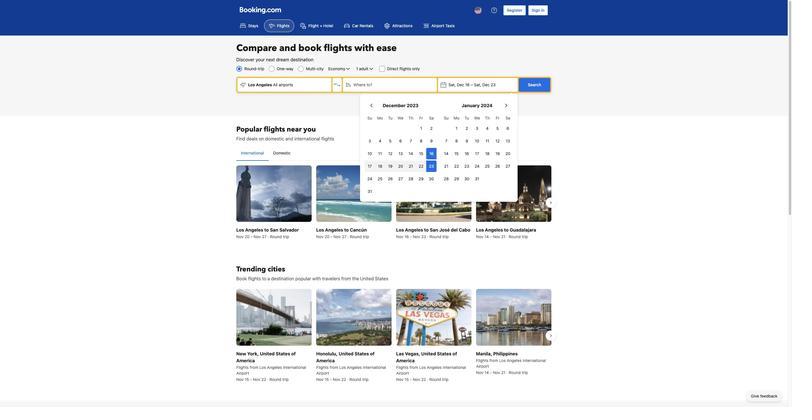 Task type: describe. For each thing, give the bounding box(es) containing it.
27 inside los angeles to cancún nov 20 - nov 27 · round trip
[[342, 234, 347, 239]]

car
[[352, 23, 359, 28]]

1 January 2024 checkbox
[[452, 123, 462, 134]]

23 cell
[[427, 159, 437, 172]]

airport inside the 'new york, united states of america flights from los angeles international airport nov 15 - nov 22 · round trip'
[[236, 370, 249, 375]]

trip inside los angeles to guadalajara nov 14 - nov 21 · round trip
[[522, 234, 528, 239]]

16 inside dropdown button
[[466, 82, 470, 87]]

round inside 'manila, philippines flights from los angeles international airport nov 14 - nov 21 · round trip'
[[509, 370, 521, 375]]

los inside honolulu, united states of america flights from los angeles international airport nov 15 - nov 22 · round trip
[[340, 365, 346, 370]]

los angeles to cancún nov 20 - nov 27 · round trip
[[316, 227, 369, 239]]

15 inside 15 january 2024 checkbox
[[455, 151, 459, 156]]

with inside the trending cities book flights to a destination popular with travelers from the united states
[[313, 276, 321, 281]]

6 January 2024 checkbox
[[503, 123, 513, 134]]

register link
[[504, 5, 526, 15]]

th for 2023
[[409, 116, 414, 120]]

20 inside cell
[[398, 164, 403, 169]]

22 inside las vegas, united states of america flights from los angeles international airport nov 15 - nov 22 · round trip
[[422, 377, 426, 382]]

domestic button
[[269, 146, 295, 161]]

10 December 2023 checkbox
[[365, 148, 375, 159]]

one-
[[277, 66, 286, 71]]

–
[[471, 82, 473, 87]]

20 cell
[[396, 159, 406, 172]]

11 for 11 option on the top right of page
[[486, 138, 489, 143]]

manila,
[[476, 351, 492, 356]]

15 January 2024 checkbox
[[452, 148, 462, 159]]

31 for '31 december 2023' "option"
[[368, 189, 372, 194]]

los inside los angeles to cancún nov 20 - nov 27 · round trip
[[316, 227, 324, 233]]

to for del
[[424, 227, 429, 233]]

22 inside the 'new york, united states of america flights from los angeles international airport nov 15 - nov 22 · round trip'
[[262, 377, 266, 382]]

january 2024
[[462, 103, 493, 108]]

12 December 2023 checkbox
[[385, 148, 396, 159]]

22 inside honolulu, united states of america flights from los angeles international airport nov 15 - nov 22 · round trip
[[342, 377, 346, 382]]

20 January 2024 checkbox
[[503, 148, 513, 159]]

dream
[[276, 57, 289, 62]]

round inside the 'new york, united states of america flights from los angeles international airport nov 15 - nov 22 · round trip'
[[270, 377, 282, 382]]

23 January 2024 checkbox
[[462, 161, 472, 172]]

trip inside 'manila, philippines flights from los angeles international airport nov 14 - nov 21 · round trip'
[[522, 370, 528, 375]]

attractions link
[[380, 19, 418, 32]]

26 for 26 december 2023 option
[[388, 176, 393, 181]]

trip inside honolulu, united states of america flights from los angeles international airport nov 15 - nov 22 · round trip
[[363, 377, 369, 382]]

4 for 4 checkbox
[[379, 138, 382, 143]]

fr for 2023
[[420, 116, 423, 120]]

cancún
[[350, 227, 367, 233]]

15 inside honolulu, united states of america flights from los angeles international airport nov 15 - nov 22 · round trip
[[325, 377, 329, 382]]

8 for 8 option
[[456, 138, 458, 143]]

su for january
[[444, 116, 449, 120]]

stays link
[[235, 19, 263, 32]]

9 January 2024 checkbox
[[462, 135, 472, 147]]

27 inside 27 january 2024 checkbox
[[506, 164, 511, 169]]

5 for 5 checkbox
[[389, 138, 392, 143]]

- inside the 'new york, united states of america flights from los angeles international airport nov 15 - nov 22 · round trip'
[[250, 377, 252, 382]]

15 inside the 'new york, united states of america flights from los angeles international airport nov 15 - nov 22 · round trip'
[[245, 377, 249, 382]]

sat, dec 16 – sat, dec 23
[[449, 82, 496, 87]]

destination inside the trending cities book flights to a destination popular with travelers from the united states
[[271, 276, 294, 281]]

fr for 2024
[[496, 116, 500, 120]]

flights inside compare and book flights with ease discover your next dream destination
[[324, 42, 352, 54]]

compare and book flights with ease discover your next dream destination
[[236, 42, 397, 62]]

30 for 30 january 2024 option
[[465, 176, 470, 181]]

international inside las vegas, united states of america flights from los angeles international airport nov 15 - nov 22 · round trip
[[443, 365, 466, 370]]

28 for 28 december 2023 option
[[409, 176, 414, 181]]

19 for 19 checkbox
[[388, 164, 393, 169]]

where to?
[[354, 82, 373, 87]]

airport inside the "airport taxis" link
[[432, 23, 445, 28]]

21 inside cell
[[409, 164, 413, 169]]

- inside los angeles to cancún nov 20 - nov 27 · round trip
[[331, 234, 333, 239]]

attractions
[[392, 23, 413, 28]]

9 December 2023 checkbox
[[427, 135, 437, 147]]

23 inside sat, dec 16 – sat, dec 23 dropdown button
[[491, 82, 496, 87]]

united inside honolulu, united states of america flights from los angeles international airport nov 15 - nov 22 · round trip
[[339, 351, 354, 356]]

new
[[236, 351, 246, 356]]

los angeles to san salvador nov 20 - nov 27 · round trip
[[236, 227, 299, 239]]

flights inside las vegas, united states of america flights from los angeles international airport nov 15 - nov 22 · round trip
[[396, 365, 409, 370]]

from inside the 'new york, united states of america flights from los angeles international airport nov 15 - nov 22 · round trip'
[[250, 365, 259, 370]]

21 cell
[[406, 159, 416, 172]]

round-
[[245, 66, 258, 71]]

international button
[[236, 146, 269, 161]]

+
[[320, 23, 322, 28]]

12 for 12 december 2023 "option"
[[388, 151, 393, 156]]

popular
[[296, 276, 311, 281]]

7 December 2023 checkbox
[[406, 135, 416, 147]]

15 inside las vegas, united states of america flights from los angeles international airport nov 15 - nov 22 · round trip
[[405, 377, 409, 382]]

economy
[[329, 66, 346, 71]]

· inside los angeles to cancún nov 20 - nov 27 · round trip
[[348, 234, 349, 239]]

january
[[462, 103, 480, 108]]

popular
[[236, 125, 262, 134]]

8 for the 8 checkbox
[[420, 138, 423, 143]]

register
[[507, 8, 523, 13]]

18 for the 18 option
[[486, 151, 490, 156]]

airport inside las vegas, united states of america flights from los angeles international airport nov 15 - nov 22 · round trip
[[396, 370, 409, 375]]

a
[[268, 276, 270, 281]]

travelers
[[322, 276, 340, 281]]

compare
[[236, 42, 277, 54]]

philippines
[[494, 351, 518, 356]]

6 for 6 checkbox
[[507, 126, 509, 131]]

direct flights only
[[388, 66, 420, 71]]

31 for 31 january 2024 checkbox
[[475, 176, 480, 181]]

new york, united states of america image
[[236, 289, 312, 346]]

honolulu,
[[316, 351, 338, 356]]

24 for 24 december 2023 option
[[368, 176, 372, 181]]

flight + hotel
[[309, 23, 333, 28]]

12 for the 12 checkbox
[[496, 138, 500, 143]]

27 inside 'los angeles to san salvador nov 20 - nov 27 · round trip'
[[262, 234, 267, 239]]

of inside honolulu, united states of america flights from los angeles international airport nov 15 - nov 22 · round trip
[[370, 351, 375, 356]]

give
[[752, 394, 760, 398]]

9 for 9 january 2024 option
[[466, 138, 468, 143]]

find
[[236, 136, 245, 141]]

29 January 2024 checkbox
[[452, 173, 462, 185]]

22 inside option
[[419, 164, 424, 169]]

trip inside the 'new york, united states of america flights from los angeles international airport nov 15 - nov 22 · round trip'
[[283, 377, 289, 382]]

salvador
[[280, 227, 299, 233]]

united inside the 'new york, united states of america flights from los angeles international airport nov 15 - nov 22 · round trip'
[[260, 351, 275, 356]]

discover
[[236, 57, 255, 62]]

america for las
[[396, 358, 415, 363]]

trip inside 'los angeles to san salvador nov 20 - nov 27 · round trip'
[[283, 234, 289, 239]]

22 inside option
[[454, 164, 459, 169]]

22 cell
[[416, 159, 427, 172]]

13 December 2023 checkbox
[[396, 148, 406, 159]]

where
[[354, 82, 366, 87]]

angeles inside los angeles to cancún nov 20 - nov 27 · round trip
[[325, 227, 343, 233]]

only
[[412, 66, 420, 71]]

tu for january 2024
[[465, 116, 469, 120]]

international inside the 'new york, united states of america flights from los angeles international airport nov 15 - nov 22 · round trip'
[[283, 365, 306, 370]]

josé
[[440, 227, 450, 233]]

- inside las vegas, united states of america flights from los angeles international airport nov 15 - nov 22 · round trip
[[410, 377, 412, 382]]

los angeles all airports
[[248, 82, 293, 87]]

international inside button
[[241, 150, 264, 155]]

29 for 29 january 2024 option
[[454, 176, 459, 181]]

1 for december 2023
[[421, 126, 422, 131]]

15 December 2023 checkbox
[[416, 148, 427, 159]]

1 adult
[[356, 66, 369, 71]]

honolulu, united states of america flights from los angeles international airport nov 15 - nov 22 · round trip
[[316, 351, 386, 382]]

27 inside 27 december 2023 option
[[399, 176, 403, 181]]

26 December 2023 checkbox
[[385, 173, 396, 185]]

los inside las vegas, united states of america flights from los angeles international airport nov 15 - nov 22 · round trip
[[420, 365, 426, 370]]

of for new york, united states of america
[[291, 351, 296, 356]]

23 inside 23 checkbox
[[429, 164, 434, 169]]

popular flights near you find deals on domestic and international flights
[[236, 125, 334, 141]]

sign in
[[532, 8, 545, 13]]

21 December 2023 checkbox
[[406, 161, 416, 172]]

20 inside los angeles to cancún nov 20 - nov 27 · round trip
[[325, 234, 330, 239]]

trip inside los angeles to san josé del cabo nov 16 - nov 23 · round trip
[[443, 234, 449, 239]]

destination inside compare and book flights with ease discover your next dream destination
[[291, 57, 314, 62]]

flights inside the 'new york, united states of america flights from los angeles international airport nov 15 - nov 22 · round trip'
[[236, 365, 249, 370]]

14 inside 'manila, philippines flights from los angeles international airport nov 14 - nov 21 · round trip'
[[485, 370, 489, 375]]

round inside honolulu, united states of america flights from los angeles international airport nov 15 - nov 22 · round trip
[[350, 377, 361, 382]]

- inside honolulu, united states of america flights from los angeles international airport nov 15 - nov 22 · round trip
[[330, 377, 332, 382]]

of for las vegas, united states of america
[[453, 351, 457, 356]]

20 inside 'los angeles to san salvador nov 20 - nov 27 · round trip'
[[245, 234, 250, 239]]

guadalajara
[[510, 227, 537, 233]]

- inside los angeles to san josé del cabo nov 16 - nov 23 · round trip
[[410, 234, 412, 239]]

city
[[317, 66, 324, 71]]

san for salvador
[[270, 227, 279, 233]]

8 January 2024 checkbox
[[452, 135, 462, 147]]

16 cell
[[427, 147, 437, 159]]

sat, dec 16 – sat, dec 23 button
[[438, 78, 518, 92]]

airport taxis link
[[419, 19, 460, 32]]

21 January 2024 checkbox
[[441, 161, 452, 172]]

grid for december
[[365, 112, 437, 197]]

vegas,
[[405, 351, 420, 356]]

round inside los angeles to guadalajara nov 14 - nov 21 · round trip
[[509, 234, 521, 239]]

los inside los angeles to guadalajara nov 14 - nov 21 · round trip
[[476, 227, 484, 233]]

flights inside the trending cities book flights to a destination popular with travelers from the united states
[[248, 276, 261, 281]]

give feedback
[[752, 394, 778, 398]]

los inside 'los angeles to san salvador nov 20 - nov 27 · round trip'
[[236, 227, 244, 233]]

manila, philippines flights from los angeles international airport nov 14 - nov 21 · round trip
[[476, 351, 546, 375]]

los angeles to guadalajara nov 14 - nov 21 · round trip
[[476, 227, 537, 239]]

december
[[383, 103, 406, 108]]

16 inside los angeles to san josé del cabo nov 16 - nov 23 · round trip
[[405, 234, 409, 239]]

search
[[528, 82, 542, 87]]

flight + hotel link
[[296, 19, 338, 32]]

trip inside los angeles to cancún nov 20 - nov 27 · round trip
[[363, 234, 369, 239]]

· inside 'manila, philippines flights from los angeles international airport nov 14 - nov 21 · round trip'
[[507, 370, 508, 375]]

international inside honolulu, united states of america flights from los angeles international airport nov 15 - nov 22 · round trip
[[363, 365, 386, 370]]

flight
[[309, 23, 319, 28]]

round inside 'los angeles to san salvador nov 20 - nov 27 · round trip'
[[270, 234, 282, 239]]

angeles inside the 'new york, united states of america flights from los angeles international airport nov 15 - nov 22 · round trip'
[[267, 365, 282, 370]]

16 December 2023 checkbox
[[427, 148, 437, 159]]

to for 14
[[504, 227, 509, 233]]

31 December 2023 checkbox
[[365, 186, 375, 197]]

mo for january
[[454, 116, 460, 120]]

25 for 25 january 2024 option
[[485, 164, 490, 169]]

domestic
[[273, 150, 291, 155]]

region containing new york, united states of america
[[232, 287, 556, 385]]

states inside honolulu, united states of america flights from los angeles international airport nov 15 - nov 22 · round trip
[[355, 351, 369, 356]]

we for december
[[398, 116, 404, 120]]

angeles inside los angeles to guadalajara nov 14 - nov 21 · round trip
[[485, 227, 503, 233]]

2 sat, from the left
[[474, 82, 482, 87]]

domestic
[[265, 136, 284, 141]]

all
[[273, 82, 278, 87]]

30 January 2024 checkbox
[[462, 173, 472, 185]]

international
[[295, 136, 320, 141]]

17 January 2024 checkbox
[[472, 148, 483, 159]]

york,
[[247, 351, 259, 356]]

1 for january 2024
[[456, 126, 458, 131]]

to?
[[367, 82, 373, 87]]

13 for 13 checkbox
[[506, 138, 510, 143]]

on
[[259, 136, 264, 141]]

one-way
[[277, 66, 294, 71]]

december 2023
[[383, 103, 419, 108]]

9 for 9 december 2023 checkbox
[[430, 138, 433, 143]]

24 for "24" checkbox
[[475, 164, 480, 169]]

angeles inside los angeles to san josé del cabo nov 16 - nov 23 · round trip
[[405, 227, 423, 233]]

hotel
[[324, 23, 333, 28]]

book
[[299, 42, 322, 54]]

round-trip
[[245, 66, 264, 71]]

22 January 2024 checkbox
[[452, 161, 462, 172]]

17 cell
[[365, 159, 375, 172]]

del
[[451, 227, 458, 233]]

3 for the '3' option
[[476, 126, 479, 131]]

grid for january
[[441, 112, 513, 185]]

sign in link
[[529, 5, 548, 15]]

19 December 2023 checkbox
[[385, 161, 396, 172]]

los inside 'manila, philippines flights from los angeles international airport nov 14 - nov 21 · round trip'
[[500, 358, 506, 363]]

san for josé
[[430, 227, 438, 233]]

in
[[542, 8, 545, 13]]

- inside 'los angeles to san salvador nov 20 - nov 27 · round trip'
[[251, 234, 253, 239]]

th for 2024
[[485, 116, 490, 120]]

states inside the 'new york, united states of america flights from los angeles international airport nov 15 - nov 22 · round trip'
[[276, 351, 290, 356]]

give feedback button
[[747, 391, 783, 401]]

adult
[[359, 66, 369, 71]]



Task type: vqa. For each thing, say whether or not it's contained in the screenshot.
12 January 2024 option on the right top
yes



Task type: locate. For each thing, give the bounding box(es) containing it.
12 right 11 option on the top right of page
[[496, 138, 500, 143]]

united inside las vegas, united states of america flights from los angeles international airport nov 15 - nov 22 · round trip
[[422, 351, 436, 356]]

3 January 2024 checkbox
[[472, 123, 483, 134]]

7 left 8 option
[[445, 138, 448, 143]]

sat, left –
[[449, 82, 456, 87]]

los angeles to guadalajara image
[[476, 165, 552, 222]]

· inside 'los angeles to san salvador nov 20 - nov 27 · round trip'
[[268, 234, 269, 239]]

direct
[[388, 66, 399, 71]]

0 vertical spatial with
[[355, 42, 374, 54]]

2 dec from the left
[[483, 82, 490, 87]]

28 left 29 january 2024 option
[[444, 176, 449, 181]]

where to? button
[[343, 78, 437, 92]]

your
[[256, 57, 265, 62]]

18 cell
[[375, 159, 385, 172]]

from inside honolulu, united states of america flights from los angeles international airport nov 15 - nov 22 · round trip
[[330, 365, 338, 370]]

2 sa from the left
[[506, 116, 511, 120]]

to left salvador at bottom left
[[264, 227, 269, 233]]

america down the las
[[396, 358, 415, 363]]

0 vertical spatial 18
[[486, 151, 490, 156]]

10
[[475, 138, 480, 143], [368, 151, 372, 156]]

united right the in the bottom left of the page
[[360, 276, 374, 281]]

1 inside popup button
[[356, 66, 358, 71]]

airports
[[279, 82, 293, 87]]

25 right "24" checkbox
[[485, 164, 490, 169]]

international inside 'manila, philippines flights from los angeles international airport nov 14 - nov 21 · round trip'
[[523, 358, 546, 363]]

31 down 24 december 2023 option
[[368, 189, 372, 194]]

flights up domestic
[[264, 125, 285, 134]]

airport down the las
[[396, 370, 409, 375]]

united
[[360, 276, 374, 281], [260, 351, 275, 356], [339, 351, 354, 356], [422, 351, 436, 356]]

0 vertical spatial and
[[279, 42, 296, 54]]

18
[[486, 151, 490, 156], [378, 164, 382, 169]]

to inside los angeles to san josé del cabo nov 16 - nov 23 · round trip
[[424, 227, 429, 233]]

tab list
[[236, 146, 552, 161]]

1 9 from the left
[[430, 138, 433, 143]]

0 vertical spatial 25
[[485, 164, 490, 169]]

5 right 4 checkbox
[[389, 138, 392, 143]]

booking.com logo image
[[240, 7, 281, 14], [240, 7, 281, 14]]

15 right 14 option
[[419, 151, 424, 156]]

2 su from the left
[[444, 116, 449, 120]]

· inside the 'new york, united states of america flights from los angeles international airport nov 15 - nov 22 · round trip'
[[267, 377, 269, 382]]

to for nov
[[264, 227, 269, 233]]

8 right 7 january 2024 checkbox
[[456, 138, 458, 143]]

6 inside 6 checkbox
[[507, 126, 509, 131]]

- inside los angeles to guadalajara nov 14 - nov 21 · round trip
[[490, 234, 492, 239]]

1 horizontal spatial 29
[[454, 176, 459, 181]]

2 29 from the left
[[454, 176, 459, 181]]

· inside honolulu, united states of america flights from los angeles international airport nov 15 - nov 22 · round trip
[[347, 377, 349, 382]]

0 vertical spatial region
[[232, 163, 556, 242]]

0 horizontal spatial 19
[[388, 164, 393, 169]]

9 right the 8 checkbox
[[430, 138, 433, 143]]

1 29 from the left
[[419, 176, 424, 181]]

1 sat, from the left
[[449, 82, 456, 87]]

1 horizontal spatial 8
[[456, 138, 458, 143]]

29 right the "28" checkbox
[[454, 176, 459, 181]]

11 December 2023 checkbox
[[375, 148, 385, 159]]

flights inside flights link
[[277, 23, 290, 28]]

1 vertical spatial destination
[[271, 276, 294, 281]]

ease
[[377, 42, 397, 54]]

13 right the 12 checkbox
[[506, 138, 510, 143]]

2 horizontal spatial 1
[[456, 126, 458, 131]]

28 for the "28" checkbox
[[444, 176, 449, 181]]

2 for december 2023
[[431, 126, 433, 131]]

near
[[287, 125, 302, 134]]

tab list containing international
[[236, 146, 552, 161]]

13 right 12 december 2023 "option"
[[399, 151, 403, 156]]

dec
[[457, 82, 464, 87], [483, 82, 490, 87]]

1 horizontal spatial 5
[[497, 126, 499, 131]]

11 for 11 december 2023 checkbox
[[378, 151, 382, 156]]

san left josé
[[430, 227, 438, 233]]

27 December 2023 checkbox
[[396, 173, 406, 185]]

sa up 6 checkbox
[[506, 116, 511, 120]]

19 cell
[[385, 159, 396, 172]]

10 inside option
[[368, 151, 372, 156]]

san inside 'los angeles to san salvador nov 20 - nov 27 · round trip'
[[270, 227, 279, 233]]

24 left 25 december 2023 option
[[368, 176, 372, 181]]

4 inside 4 checkbox
[[379, 138, 382, 143]]

destination
[[291, 57, 314, 62], [271, 276, 294, 281]]

10 left 11 december 2023 checkbox
[[368, 151, 372, 156]]

3 December 2023 checkbox
[[365, 135, 375, 147]]

los angeles to san josé del cabo image
[[396, 165, 472, 222]]

1 dec from the left
[[457, 82, 464, 87]]

28 January 2024 checkbox
[[441, 173, 452, 185]]

1 vertical spatial 24
[[368, 176, 372, 181]]

1 horizontal spatial 12
[[496, 138, 500, 143]]

2 th from the left
[[485, 116, 490, 120]]

1 horizontal spatial 9
[[466, 138, 468, 143]]

united right honolulu,
[[339, 351, 354, 356]]

1 horizontal spatial 25
[[485, 164, 490, 169]]

sa up 2 december 2023 checkbox
[[429, 116, 434, 120]]

1 horizontal spatial 24
[[475, 164, 480, 169]]

1 horizontal spatial san
[[430, 227, 438, 233]]

0 horizontal spatial 18
[[378, 164, 382, 169]]

0 horizontal spatial 30
[[429, 176, 434, 181]]

2 December 2023 checkbox
[[427, 123, 437, 134]]

19
[[496, 151, 500, 156], [388, 164, 393, 169]]

1 vertical spatial 4
[[379, 138, 382, 143]]

23 December 2023 checkbox
[[427, 161, 437, 172]]

1 horizontal spatial sa
[[506, 116, 511, 120]]

1 30 from the left
[[429, 176, 434, 181]]

25 left 26 december 2023 option
[[378, 176, 383, 181]]

0 horizontal spatial we
[[398, 116, 404, 120]]

manila, philippines image
[[476, 289, 552, 346]]

america down the new at left bottom
[[236, 358, 255, 363]]

5 December 2023 checkbox
[[385, 135, 396, 147]]

los angeles to san josé del cabo nov 16 - nov 23 · round trip
[[396, 227, 471, 239]]

tu down december
[[388, 116, 393, 120]]

24 December 2023 checkbox
[[365, 173, 375, 185]]

0 horizontal spatial 28
[[409, 176, 414, 181]]

1 horizontal spatial mo
[[454, 116, 460, 120]]

to inside the trending cities book flights to a destination popular with travelers from the united states
[[262, 276, 266, 281]]

18 December 2023 checkbox
[[375, 161, 385, 172]]

america down honolulu,
[[316, 358, 335, 363]]

13 inside option
[[399, 151, 403, 156]]

3 left 4 checkbox
[[369, 138, 371, 143]]

7
[[410, 138, 412, 143], [445, 138, 448, 143]]

2 san from the left
[[430, 227, 438, 233]]

america inside the 'new york, united states of america flights from los angeles international airport nov 15 - nov 22 · round trip'
[[236, 358, 255, 363]]

flights down trending
[[248, 276, 261, 281]]

1 28 from the left
[[409, 176, 414, 181]]

sa for 2024
[[506, 116, 511, 120]]

17 right 16 january 2024 checkbox
[[475, 151, 479, 156]]

3 inside option
[[476, 126, 479, 131]]

4 January 2024 checkbox
[[483, 123, 493, 134]]

17 for 17 checkbox
[[475, 151, 479, 156]]

2 28 from the left
[[444, 176, 449, 181]]

1 horizontal spatial 28
[[444, 176, 449, 181]]

5 inside option
[[497, 126, 499, 131]]

0 vertical spatial destination
[[291, 57, 314, 62]]

2 7 from the left
[[445, 138, 448, 143]]

to left josé
[[424, 227, 429, 233]]

23 inside los angeles to san josé del cabo nov 16 - nov 23 · round trip
[[422, 234, 426, 239]]

2024
[[481, 103, 493, 108]]

12 January 2024 checkbox
[[493, 135, 503, 147]]

19 inside checkbox
[[388, 164, 393, 169]]

airport down honolulu,
[[316, 370, 329, 375]]

18 for 18 december 2023 option
[[378, 164, 382, 169]]

america
[[236, 358, 255, 363], [316, 358, 335, 363], [396, 358, 415, 363]]

region
[[232, 163, 556, 242], [232, 287, 556, 385]]

mo for december
[[377, 116, 383, 120]]

america inside las vegas, united states of america flights from los angeles international airport nov 15 - nov 22 · round trip
[[396, 358, 415, 363]]

los inside the 'new york, united states of america flights from los angeles international airport nov 15 - nov 22 · round trip'
[[260, 365, 266, 370]]

0 vertical spatial 12
[[496, 138, 500, 143]]

28 inside checkbox
[[444, 176, 449, 181]]

we down the december 2023
[[398, 116, 404, 120]]

grid
[[365, 112, 437, 197], [441, 112, 513, 185]]

united inside the trending cities book flights to a destination popular with travelers from the united states
[[360, 276, 374, 281]]

1 horizontal spatial 2
[[466, 126, 468, 131]]

1 horizontal spatial with
[[355, 42, 374, 54]]

29 December 2023 checkbox
[[416, 173, 427, 185]]

19 right 18 december 2023 option
[[388, 164, 393, 169]]

4 December 2023 checkbox
[[375, 135, 385, 147]]

17 December 2023 checkbox
[[365, 161, 375, 172]]

round inside los angeles to cancún nov 20 - nov 27 · round trip
[[350, 234, 362, 239]]

23
[[491, 82, 496, 87], [429, 164, 434, 169], [465, 164, 470, 169], [422, 234, 426, 239]]

0 vertical spatial 24
[[475, 164, 480, 169]]

1 sa from the left
[[429, 116, 434, 120]]

27
[[506, 164, 511, 169], [399, 176, 403, 181], [262, 234, 267, 239], [342, 234, 347, 239]]

1 vertical spatial 10
[[368, 151, 372, 156]]

15 down the new at left bottom
[[245, 377, 249, 382]]

29 right 28 december 2023 option
[[419, 176, 424, 181]]

7 for 7 january 2024 checkbox
[[445, 138, 448, 143]]

airport inside honolulu, united states of america flights from los angeles international airport nov 15 - nov 22 · round trip
[[316, 370, 329, 375]]

6 December 2023 checkbox
[[396, 135, 406, 147]]

cities
[[268, 265, 285, 274]]

flights
[[277, 23, 290, 28], [476, 358, 489, 363], [236, 365, 249, 370], [316, 365, 329, 370], [396, 365, 409, 370]]

19 January 2024 checkbox
[[493, 148, 503, 159]]

30 for 30 option
[[429, 176, 434, 181]]

los angeles to cancún image
[[316, 165, 392, 222]]

tu up 2 option
[[465, 116, 469, 120]]

with
[[355, 42, 374, 54], [313, 276, 321, 281]]

4 inside 4 january 2024 checkbox
[[486, 126, 489, 131]]

search button
[[519, 78, 551, 92]]

0 vertical spatial 17
[[475, 151, 479, 156]]

fr up 5 january 2024 option
[[496, 116, 500, 120]]

cabo
[[459, 227, 471, 233]]

1 left 2 december 2023 checkbox
[[421, 126, 422, 131]]

1 horizontal spatial 17
[[475, 151, 479, 156]]

destination down cities
[[271, 276, 294, 281]]

28 left 29 checkbox
[[409, 176, 414, 181]]

18 inside 18 december 2023 option
[[378, 164, 382, 169]]

with right popular at the bottom of page
[[313, 276, 321, 281]]

1 vertical spatial 31
[[368, 189, 372, 194]]

19 for the 19 checkbox
[[496, 151, 500, 156]]

1 su from the left
[[368, 116, 372, 120]]

18 inside the 18 option
[[486, 151, 490, 156]]

deals
[[247, 136, 258, 141]]

and inside popular flights near you find deals on domestic and international flights
[[286, 136, 293, 141]]

from down vegas,
[[410, 365, 418, 370]]

1 left 2 option
[[456, 126, 458, 131]]

trending
[[236, 265, 266, 274]]

1 horizontal spatial of
[[370, 351, 375, 356]]

30
[[429, 176, 434, 181], [465, 176, 470, 181]]

20 December 2023 checkbox
[[396, 161, 406, 172]]

1 grid from the left
[[365, 112, 437, 197]]

dec right –
[[483, 82, 490, 87]]

15 right the 14 january 2024 option
[[455, 151, 459, 156]]

13 January 2024 checkbox
[[503, 135, 513, 147]]

nov
[[236, 234, 244, 239], [254, 234, 261, 239], [316, 234, 324, 239], [334, 234, 341, 239], [396, 234, 404, 239], [413, 234, 421, 239], [476, 234, 484, 239], [493, 234, 501, 239], [476, 370, 484, 375], [493, 370, 501, 375], [236, 377, 244, 382], [253, 377, 260, 382], [316, 377, 324, 382], [333, 377, 340, 382], [396, 377, 404, 382], [413, 377, 420, 382]]

12
[[496, 138, 500, 143], [388, 151, 393, 156]]

0 horizontal spatial 26
[[388, 176, 393, 181]]

1 th from the left
[[409, 116, 414, 120]]

los angeles to san salvador image
[[236, 165, 312, 222]]

america for new
[[236, 358, 255, 363]]

18 right 17 checkbox
[[486, 151, 490, 156]]

27 January 2024 checkbox
[[503, 161, 513, 172]]

16 January 2024 checkbox
[[462, 148, 472, 159]]

10 right 9 january 2024 option
[[475, 138, 480, 143]]

we up the '3' option
[[474, 116, 480, 120]]

9 right 8 option
[[466, 138, 468, 143]]

28
[[409, 176, 414, 181], [444, 176, 449, 181]]

10 inside checkbox
[[475, 138, 480, 143]]

from left the in the bottom left of the page
[[342, 276, 351, 281]]

0 horizontal spatial 29
[[419, 176, 424, 181]]

mo down december
[[377, 116, 383, 120]]

11 right 10 checkbox on the right
[[486, 138, 489, 143]]

0 horizontal spatial 11
[[378, 151, 382, 156]]

7 right 6 december 2023 option
[[410, 138, 412, 143]]

multi-city
[[306, 66, 324, 71]]

airport taxis
[[432, 23, 455, 28]]

flights link
[[264, 19, 295, 32]]

flights inside honolulu, united states of america flights from los angeles international airport nov 15 - nov 22 · round trip
[[316, 365, 329, 370]]

from inside the trending cities book flights to a destination popular with travelers from the united states
[[342, 276, 351, 281]]

0 horizontal spatial with
[[313, 276, 321, 281]]

1 horizontal spatial 30
[[465, 176, 470, 181]]

sat, right –
[[474, 82, 482, 87]]

trending cities book flights to a destination popular with travelers from the united states
[[236, 265, 389, 281]]

5 January 2024 checkbox
[[493, 123, 503, 134]]

26 January 2024 checkbox
[[493, 161, 503, 172]]

0 horizontal spatial 1
[[356, 66, 358, 71]]

2 January 2024 checkbox
[[462, 123, 472, 134]]

1 horizontal spatial we
[[474, 116, 480, 120]]

0 horizontal spatial th
[[409, 116, 414, 120]]

region containing los angeles to san salvador
[[232, 163, 556, 242]]

1 left adult
[[356, 66, 358, 71]]

1 vertical spatial 26
[[388, 176, 393, 181]]

1 horizontal spatial 19
[[496, 151, 500, 156]]

feedback
[[761, 394, 778, 398]]

14 December 2023 checkbox
[[406, 148, 416, 159]]

su up the 3 december 2023 "checkbox"
[[368, 116, 372, 120]]

1 vertical spatial 11
[[378, 151, 382, 156]]

0 vertical spatial 6
[[507, 126, 509, 131]]

1 horizontal spatial 26
[[496, 164, 500, 169]]

2 horizontal spatial america
[[396, 358, 415, 363]]

11 inside 11 december 2023 checkbox
[[378, 151, 382, 156]]

2 america from the left
[[316, 358, 335, 363]]

· inside los angeles to guadalajara nov 14 - nov 21 · round trip
[[507, 234, 508, 239]]

4 right the '3' option
[[486, 126, 489, 131]]

24 January 2024 checkbox
[[472, 161, 483, 172]]

12 inside "option"
[[388, 151, 393, 156]]

0 horizontal spatial su
[[368, 116, 372, 120]]

7 inside checkbox
[[445, 138, 448, 143]]

1 vertical spatial 13
[[399, 151, 403, 156]]

1 mo from the left
[[377, 116, 383, 120]]

with up adult
[[355, 42, 374, 54]]

1 2 from the left
[[431, 126, 433, 131]]

2 tu from the left
[[465, 116, 469, 120]]

30 right 29 january 2024 option
[[465, 176, 470, 181]]

29 inside option
[[454, 176, 459, 181]]

24 right 23 option on the top
[[475, 164, 480, 169]]

angeles inside 'los angeles to san salvador nov 20 - nov 27 · round trip'
[[245, 227, 263, 233]]

12 left 13 option
[[388, 151, 393, 156]]

13 for 13 option
[[399, 151, 403, 156]]

15 down honolulu,
[[325, 377, 329, 382]]

0 horizontal spatial 6
[[400, 138, 402, 143]]

0 horizontal spatial 8
[[420, 138, 423, 143]]

taxis
[[446, 23, 455, 28]]

- inside 'manila, philippines flights from los angeles international airport nov 14 - nov 21 · round trip'
[[490, 370, 492, 375]]

1 horizontal spatial 18
[[486, 151, 490, 156]]

1 adult button
[[356, 65, 375, 72]]

san left salvador at bottom left
[[270, 227, 279, 233]]

0 vertical spatial 10
[[475, 138, 480, 143]]

0 horizontal spatial 25
[[378, 176, 383, 181]]

1 america from the left
[[236, 358, 255, 363]]

18 right 17 december 2023 "option"
[[378, 164, 382, 169]]

flights right international
[[322, 136, 334, 141]]

-
[[251, 234, 253, 239], [331, 234, 333, 239], [410, 234, 412, 239], [490, 234, 492, 239], [490, 370, 492, 375], [250, 377, 252, 382], [330, 377, 332, 382], [410, 377, 412, 382]]

car rentals link
[[339, 19, 378, 32]]

1 horizontal spatial america
[[316, 358, 335, 363]]

2 inside option
[[466, 126, 468, 131]]

2 8 from the left
[[456, 138, 458, 143]]

1 fr from the left
[[420, 116, 423, 120]]

from down 'york,'
[[250, 365, 259, 370]]

5 for 5 january 2024 option
[[497, 126, 499, 131]]

11
[[486, 138, 489, 143], [378, 151, 382, 156]]

0 horizontal spatial 7
[[410, 138, 412, 143]]

0 horizontal spatial sa
[[429, 116, 434, 120]]

26 for 26 option
[[496, 164, 500, 169]]

2023
[[407, 103, 419, 108]]

angeles inside las vegas, united states of america flights from los angeles international airport nov 15 - nov 22 · round trip
[[427, 365, 442, 370]]

to left cancún
[[344, 227, 349, 233]]

sa for 2023
[[429, 116, 434, 120]]

angeles inside 'manila, philippines flights from los angeles international airport nov 14 - nov 21 · round trip'
[[507, 358, 522, 363]]

1 of from the left
[[291, 351, 296, 356]]

11 inside 11 option
[[486, 138, 489, 143]]

3 right 2 option
[[476, 126, 479, 131]]

0 horizontal spatial 12
[[388, 151, 393, 156]]

22
[[419, 164, 424, 169], [454, 164, 459, 169], [262, 377, 266, 382], [342, 377, 346, 382], [422, 377, 426, 382]]

3 of from the left
[[453, 351, 457, 356]]

2 right "1" option on the right top
[[431, 126, 433, 131]]

10 for 10 checkbox on the right
[[475, 138, 480, 143]]

1 horizontal spatial fr
[[496, 116, 500, 120]]

30 right 29 checkbox
[[429, 176, 434, 181]]

we
[[398, 116, 404, 120], [474, 116, 480, 120]]

14 inside los angeles to guadalajara nov 14 - nov 21 · round trip
[[485, 234, 489, 239]]

0 vertical spatial 13
[[506, 138, 510, 143]]

7 for the 7 'checkbox'
[[410, 138, 412, 143]]

0 horizontal spatial mo
[[377, 116, 383, 120]]

mo up 1 january 2024 option
[[454, 116, 460, 120]]

stays
[[248, 23, 258, 28]]

0 vertical spatial 3
[[476, 126, 479, 131]]

2 we from the left
[[474, 116, 480, 120]]

0 horizontal spatial 10
[[368, 151, 372, 156]]

15
[[419, 151, 424, 156], [455, 151, 459, 156], [245, 377, 249, 382], [325, 377, 329, 382], [405, 377, 409, 382]]

su up 7 january 2024 checkbox
[[444, 116, 449, 120]]

9
[[430, 138, 433, 143], [466, 138, 468, 143]]

mo
[[377, 116, 383, 120], [454, 116, 460, 120]]

26 left 27 december 2023 option
[[388, 176, 393, 181]]

2 fr from the left
[[496, 116, 500, 120]]

1 horizontal spatial 7
[[445, 138, 448, 143]]

states
[[375, 276, 389, 281], [276, 351, 290, 356], [355, 351, 369, 356], [437, 351, 452, 356]]

1 vertical spatial 25
[[378, 176, 383, 181]]

states inside the trending cities book flights to a destination popular with travelers from the united states
[[375, 276, 389, 281]]

1 horizontal spatial 13
[[506, 138, 510, 143]]

1 horizontal spatial dec
[[483, 82, 490, 87]]

1 horizontal spatial 31
[[475, 176, 480, 181]]

23 inside 23 option
[[465, 164, 470, 169]]

0 horizontal spatial grid
[[365, 112, 437, 197]]

1 inside option
[[421, 126, 422, 131]]

th up 4 january 2024 checkbox
[[485, 116, 490, 120]]

1 vertical spatial 18
[[378, 164, 382, 169]]

1 8 from the left
[[420, 138, 423, 143]]

0 vertical spatial 5
[[497, 126, 499, 131]]

1 horizontal spatial sat,
[[474, 82, 482, 87]]

2 grid from the left
[[441, 112, 513, 185]]

1 horizontal spatial 10
[[475, 138, 480, 143]]

25 for 25 december 2023 option
[[378, 176, 383, 181]]

26 right 25 january 2024 option
[[496, 164, 500, 169]]

28 December 2023 checkbox
[[406, 173, 416, 185]]

su for december
[[368, 116, 372, 120]]

to left a
[[262, 276, 266, 281]]

1 horizontal spatial th
[[485, 116, 490, 120]]

los inside los angeles to san josé del cabo nov 16 - nov 23 · round trip
[[396, 227, 404, 233]]

2 horizontal spatial of
[[453, 351, 457, 356]]

way
[[286, 66, 294, 71]]

1 horizontal spatial 6
[[507, 126, 509, 131]]

20
[[506, 151, 511, 156], [398, 164, 403, 169], [245, 234, 250, 239], [325, 234, 330, 239]]

1 region from the top
[[232, 163, 556, 242]]

0 horizontal spatial of
[[291, 351, 296, 356]]

2 for january 2024
[[466, 126, 468, 131]]

31
[[475, 176, 480, 181], [368, 189, 372, 194]]

6 for 6 december 2023 option
[[400, 138, 402, 143]]

29 for 29 checkbox
[[419, 176, 424, 181]]

airport left taxis
[[432, 23, 445, 28]]

1 horizontal spatial su
[[444, 116, 449, 120]]

17 left 18 december 2023 option
[[368, 164, 372, 169]]

destination up multi-
[[291, 57, 314, 62]]

17 for 17 december 2023 "option"
[[368, 164, 372, 169]]

to inside los angeles to cancún nov 20 - nov 27 · round trip
[[344, 227, 349, 233]]

30 December 2023 checkbox
[[427, 173, 437, 185]]

2 region from the top
[[232, 287, 556, 385]]

2 9 from the left
[[466, 138, 468, 143]]

21 inside los angeles to guadalajara nov 14 - nov 21 · round trip
[[502, 234, 506, 239]]

tu for december 2023
[[388, 116, 393, 120]]

7 January 2024 checkbox
[[441, 135, 452, 147]]

to for 20
[[344, 227, 349, 233]]

0 horizontal spatial 24
[[368, 176, 372, 181]]

and
[[279, 42, 296, 54], [286, 136, 293, 141]]

united right 'york,'
[[260, 351, 275, 356]]

25 December 2023 checkbox
[[375, 173, 385, 185]]

from inside las vegas, united states of america flights from los angeles international airport nov 15 - nov 22 · round trip
[[410, 365, 418, 370]]

airport down the new at left bottom
[[236, 370, 249, 375]]

0 horizontal spatial dec
[[457, 82, 464, 87]]

car rentals
[[352, 23, 374, 28]]

0 horizontal spatial 3
[[369, 138, 371, 143]]

0 horizontal spatial 13
[[399, 151, 403, 156]]

honolulu, united states of america image
[[316, 289, 392, 346]]

15 down vegas,
[[405, 377, 409, 382]]

1 horizontal spatial 11
[[486, 138, 489, 143]]

1 inside option
[[456, 126, 458, 131]]

11 January 2024 checkbox
[[483, 135, 493, 147]]

and up dream
[[279, 42, 296, 54]]

24
[[475, 164, 480, 169], [368, 176, 372, 181]]

0 horizontal spatial 9
[[430, 138, 433, 143]]

airport down the manila,
[[476, 364, 489, 368]]

17 inside 17 december 2023 "option"
[[368, 164, 372, 169]]

10 January 2024 checkbox
[[472, 135, 483, 147]]

new york, united states of america flights from los angeles international airport nov 15 - nov 22 · round trip
[[236, 351, 306, 382]]

14 January 2024 checkbox
[[441, 148, 452, 159]]

22 December 2023 checkbox
[[416, 161, 427, 172]]

round inside los angeles to san josé del cabo nov 16 - nov 23 · round trip
[[430, 234, 442, 239]]

the
[[352, 276, 359, 281]]

to inside los angeles to guadalajara nov 14 - nov 21 · round trip
[[504, 227, 509, 233]]

fr up "1" option on the right top
[[420, 116, 423, 120]]

from down the manila,
[[490, 358, 498, 363]]

21 inside 'manila, philippines flights from los angeles international airport nov 14 - nov 21 · round trip'
[[502, 370, 506, 375]]

0 horizontal spatial america
[[236, 358, 255, 363]]

9 inside option
[[466, 138, 468, 143]]

0 vertical spatial 4
[[486, 126, 489, 131]]

th down 2023 at the right of the page
[[409, 116, 414, 120]]

1 7 from the left
[[410, 138, 412, 143]]

0 horizontal spatial 17
[[368, 164, 372, 169]]

0 vertical spatial 11
[[486, 138, 489, 143]]

1 vertical spatial 5
[[389, 138, 392, 143]]

flights
[[324, 42, 352, 54], [400, 66, 411, 71], [264, 125, 285, 134], [322, 136, 334, 141], [248, 276, 261, 281]]

tu
[[388, 116, 393, 120], [465, 116, 469, 120]]

9 inside checkbox
[[430, 138, 433, 143]]

flights inside 'manila, philippines flights from los angeles international airport nov 14 - nov 21 · round trip'
[[476, 358, 489, 363]]

1 tu from the left
[[388, 116, 393, 120]]

5 right 4 january 2024 checkbox
[[497, 126, 499, 131]]

5
[[497, 126, 499, 131], [389, 138, 392, 143]]

1 horizontal spatial 1
[[421, 126, 422, 131]]

1 vertical spatial 12
[[388, 151, 393, 156]]

8 right the 7 'checkbox'
[[420, 138, 423, 143]]

0 vertical spatial 26
[[496, 164, 500, 169]]

8 December 2023 checkbox
[[416, 135, 427, 147]]

0 horizontal spatial 5
[[389, 138, 392, 143]]

2 2 from the left
[[466, 126, 468, 131]]

las vegas, united states of america flights from los angeles international airport nov 15 - nov 22 · round trip
[[396, 351, 466, 382]]

2 mo from the left
[[454, 116, 460, 120]]

las
[[396, 351, 404, 356]]

round inside las vegas, united states of america flights from los angeles international airport nov 15 - nov 22 · round trip
[[430, 377, 441, 382]]

10 for 10 option
[[368, 151, 372, 156]]

1 December 2023 checkbox
[[416, 123, 427, 134]]

31 January 2024 checkbox
[[472, 173, 483, 185]]

flights up the economy
[[324, 42, 352, 54]]

of
[[291, 351, 296, 356], [370, 351, 375, 356], [453, 351, 457, 356]]

international
[[241, 150, 264, 155], [523, 358, 546, 363], [283, 365, 306, 370], [363, 365, 386, 370], [443, 365, 466, 370]]

3 america from the left
[[396, 358, 415, 363]]

18 January 2024 checkbox
[[483, 148, 493, 159]]

0 horizontal spatial sat,
[[449, 82, 456, 87]]

15 inside 15 december 2023 option
[[419, 151, 424, 156]]

0 horizontal spatial san
[[270, 227, 279, 233]]

of inside the 'new york, united states of america flights from los angeles international airport nov 15 - nov 22 · round trip'
[[291, 351, 296, 356]]

from down honolulu,
[[330, 365, 338, 370]]

1 we from the left
[[398, 116, 404, 120]]

angeles inside honolulu, united states of america flights from los angeles international airport nov 15 - nov 22 · round trip
[[347, 365, 362, 370]]

25 January 2024 checkbox
[[483, 161, 493, 172]]

29
[[419, 176, 424, 181], [454, 176, 459, 181]]

flights left only
[[400, 66, 411, 71]]

with inside compare and book flights with ease discover your next dream destination
[[355, 42, 374, 54]]

2 of from the left
[[370, 351, 375, 356]]

dec left –
[[457, 82, 464, 87]]

4 for 4 january 2024 checkbox
[[486, 126, 489, 131]]

1 vertical spatial and
[[286, 136, 293, 141]]

to left guadalajara
[[504, 227, 509, 233]]

11 left 12 december 2023 "option"
[[378, 151, 382, 156]]

6 right 5 january 2024 option
[[507, 126, 509, 131]]

26
[[496, 164, 500, 169], [388, 176, 393, 181]]

sign
[[532, 8, 541, 13]]

2 30 from the left
[[465, 176, 470, 181]]

16 inside checkbox
[[465, 151, 469, 156]]

0 horizontal spatial fr
[[420, 116, 423, 120]]

6 inside 6 december 2023 option
[[400, 138, 402, 143]]

1 san from the left
[[270, 227, 279, 233]]

las vegas, united states of america image
[[396, 289, 472, 346]]

we for january
[[474, 116, 480, 120]]

0 horizontal spatial 31
[[368, 189, 372, 194]]

3 for the 3 december 2023 "checkbox"
[[369, 138, 371, 143]]

you
[[304, 125, 316, 134]]

and down near
[[286, 136, 293, 141]]

4 right the 3 december 2023 "checkbox"
[[379, 138, 382, 143]]



